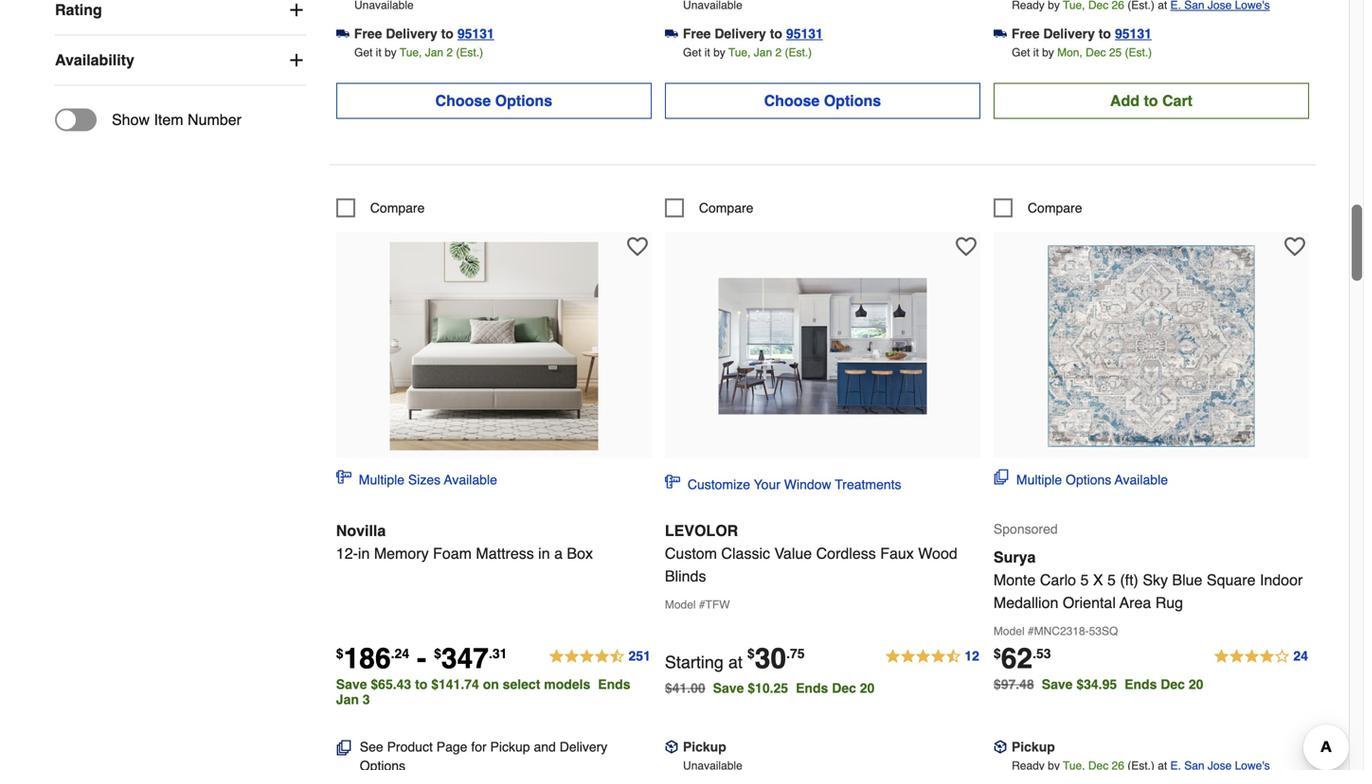 Task type: describe. For each thing, give the bounding box(es) containing it.
$ 62 .53
[[994, 642, 1052, 675]]

customize your window treatments
[[688, 477, 902, 492]]

plus image
[[287, 0, 306, 19]]

tue, for truck filled image
[[400, 46, 422, 59]]

to inside button
[[1144, 92, 1159, 109]]

1 by from the left
[[385, 46, 397, 59]]

multiple options available link
[[994, 469, 1169, 489]]

to for truck filled image
[[441, 26, 454, 41]]

dec for 30
[[832, 681, 857, 696]]

3 by from the left
[[1043, 46, 1055, 59]]

ends jan 3
[[336, 677, 631, 707]]

$97.48 save $34.95 ends dec 20
[[994, 677, 1204, 692]]

1 get it by tue, jan 2 (est.) from the left
[[354, 46, 483, 59]]

item
[[154, 111, 183, 128]]

customize
[[688, 477, 751, 492]]

product
[[387, 740, 433, 755]]

see
[[360, 740, 384, 755]]

show
[[112, 111, 150, 128]]

12-
[[336, 545, 358, 562]]

it for truck filled image
[[376, 46, 382, 59]]

3 95131 from the left
[[1116, 26, 1152, 41]]

2 choose options from the left
[[765, 92, 882, 109]]

multiple sizes available
[[359, 472, 497, 487]]

2 $ from the left
[[434, 646, 442, 661]]

ends for 62
[[1125, 677, 1158, 692]]

save $65.43 to $141.74 on select models
[[336, 677, 591, 692]]

2 heart outline image from the left
[[956, 236, 977, 257]]

3 (est.) from the left
[[1126, 46, 1153, 59]]

was price $41.00 element
[[665, 676, 713, 696]]

memory
[[374, 545, 429, 562]]

2 choose from the left
[[765, 92, 820, 109]]

available for multiple options available
[[1115, 472, 1169, 487]]

$41.00
[[665, 681, 706, 696]]

$ 186 .24 - $ 347 .31
[[336, 642, 507, 675]]

$10.25
[[748, 681, 789, 696]]

model for model # mnc2318-53sq
[[994, 625, 1025, 638]]

square
[[1207, 571, 1256, 589]]

# for tfw
[[699, 598, 706, 612]]

get it by mon, dec 25 (est.)
[[1012, 46, 1153, 59]]

pickup image
[[994, 741, 1007, 754]]

heart outline image
[[1285, 236, 1306, 257]]

ends inside ends jan 3
[[598, 677, 631, 692]]

compare for 5000218567 element
[[1028, 200, 1083, 215]]

1 free delivery to 95131 from the left
[[354, 26, 495, 41]]

to for truck filled icon associated with get it by tue, jan 2 (est.)
[[770, 26, 783, 41]]

add
[[1111, 92, 1140, 109]]

faux
[[881, 545, 914, 562]]

tfw
[[706, 598, 730, 612]]

(ft)
[[1121, 571, 1139, 589]]

see product page for pickup and delivery options
[[360, 740, 608, 771]]

surya monte carlo 5 x 5 (ft) sky blue square indoor medallion oriental area rug
[[994, 549, 1304, 612]]

get for truck filled image
[[354, 46, 373, 59]]

multiple sizes available link
[[336, 469, 497, 489]]

$ inside starting at $ 30 .75
[[748, 646, 755, 661]]

2 by from the left
[[714, 46, 726, 59]]

2 in from the left
[[539, 545, 550, 562]]

.24
[[391, 646, 410, 661]]

levolor custom classic value cordless faux wood blinds
[[665, 522, 958, 585]]

ends dec 20 element for .53
[[1125, 677, 1212, 692]]

4.5 stars image for .75
[[885, 646, 981, 668]]

pickup image
[[665, 741, 678, 754]]

actual price $62.53 element
[[994, 642, 1052, 675]]

it for truck filled icon associated with get it by tue, jan 2 (est.)
[[705, 46, 711, 59]]

1 5 from the left
[[1081, 571, 1089, 589]]

1 in from the left
[[358, 545, 370, 562]]

starting at $ 30 .75
[[665, 642, 805, 675]]

1 95131 from the left
[[458, 26, 495, 41]]

levolor custom classic value cordless faux wood blinds image
[[719, 242, 927, 450]]

rug
[[1156, 594, 1184, 612]]

186
[[344, 642, 391, 675]]

oriental
[[1063, 594, 1116, 612]]

pickup inside 'see product page for pickup and delivery options'
[[491, 740, 530, 755]]

12
[[965, 649, 980, 664]]

24
[[1294, 649, 1309, 664]]

$ inside $ 62 .53
[[994, 646, 1002, 661]]

and
[[534, 740, 556, 755]]

blue
[[1173, 571, 1203, 589]]

compare for "5014546627" element
[[699, 200, 754, 215]]

levolor
[[665, 522, 739, 540]]

251 button
[[548, 646, 652, 668]]

347
[[442, 642, 489, 675]]

box
[[567, 545, 593, 562]]

custom
[[665, 545, 717, 562]]

truck filled image for get it by mon, dec 25 (est.)
[[994, 27, 1007, 40]]

5014546627 element
[[665, 198, 754, 217]]

availability button
[[55, 36, 306, 85]]

x
[[1094, 571, 1104, 589]]

.75
[[787, 646, 805, 661]]

sizes
[[408, 472, 441, 487]]

1 heart outline image from the left
[[627, 236, 648, 257]]

surya
[[994, 549, 1036, 566]]

savings save $34.95 element
[[1042, 677, 1212, 692]]

was price $97.48 element
[[994, 672, 1042, 692]]

$34.95
[[1077, 677, 1118, 692]]

jan for truck filled icon associated with get it by tue, jan 2 (est.)'s the 95131 button
[[754, 46, 773, 59]]

sponsored
[[994, 522, 1058, 537]]

carlo
[[1041, 571, 1077, 589]]

multiple for multiple options available
[[1017, 472, 1063, 487]]

53sq
[[1090, 625, 1119, 638]]

$141.74
[[431, 677, 479, 692]]

dec for .53
[[1161, 677, 1186, 692]]

show item number element
[[55, 109, 242, 131]]

2 95131 from the left
[[787, 26, 823, 41]]

wood
[[919, 545, 958, 562]]

surya monte carlo 5 x 5 (ft) sky blue square indoor medallion oriental area rug image
[[1048, 242, 1256, 450]]

.31
[[489, 646, 507, 661]]

save for $
[[713, 681, 744, 696]]

starting
[[665, 653, 724, 672]]

compare for 5014305139 element
[[370, 200, 425, 215]]

ends for $
[[796, 681, 829, 696]]

1 choose from the left
[[436, 92, 491, 109]]

$65.43
[[371, 677, 412, 692]]

2 5 from the left
[[1108, 571, 1116, 589]]

tue, for truck filled icon associated with get it by tue, jan 2 (est.)
[[729, 46, 751, 59]]

available for multiple sizes available
[[444, 472, 497, 487]]



Task type: vqa. For each thing, say whether or not it's contained in the screenshot.
The $189.10 Save 20% at the bottom
no



Task type: locate. For each thing, give the bounding box(es) containing it.
to
[[441, 26, 454, 41], [770, 26, 783, 41], [1099, 26, 1112, 41], [1144, 92, 1159, 109], [415, 677, 428, 692]]

2 horizontal spatial dec
[[1161, 677, 1186, 692]]

available inside multiple options available link
[[1115, 472, 1169, 487]]

1 compare from the left
[[370, 200, 425, 215]]

availability
[[55, 51, 134, 69]]

sky
[[1143, 571, 1169, 589]]

$ left .24
[[336, 646, 344, 661]]

2 horizontal spatial it
[[1034, 46, 1040, 59]]

pickup right for
[[491, 740, 530, 755]]

savings save $65.43 to $141.74 on select models element
[[336, 677, 652, 707]]

dec left 25
[[1086, 46, 1107, 59]]

2 truck filled image from the left
[[994, 27, 1007, 40]]

1 horizontal spatial get
[[683, 46, 702, 59]]

multiple
[[359, 472, 405, 487], [1017, 472, 1063, 487]]

add to cart
[[1111, 92, 1193, 109]]

1 vertical spatial #
[[1028, 625, 1035, 638]]

0 horizontal spatial choose options
[[436, 92, 553, 109]]

1 available from the left
[[444, 472, 497, 487]]

2 horizontal spatial free
[[1012, 26, 1040, 41]]

0 horizontal spatial free delivery to 95131
[[354, 26, 495, 41]]

free
[[354, 26, 382, 41], [683, 26, 711, 41], [1012, 26, 1040, 41]]

1 get from the left
[[354, 46, 373, 59]]

4.5 stars image left 62
[[885, 646, 981, 668]]

delivery for truck filled image
[[386, 26, 438, 41]]

5014305139 element
[[336, 198, 425, 217]]

2 get from the left
[[683, 46, 702, 59]]

0 horizontal spatial multiple
[[359, 472, 405, 487]]

2 horizontal spatial 95131
[[1116, 26, 1152, 41]]

ends jan 3 element
[[336, 677, 631, 707]]

95131
[[458, 26, 495, 41], [787, 26, 823, 41], [1116, 26, 1152, 41]]

multiple for multiple sizes available
[[359, 472, 405, 487]]

1 horizontal spatial by
[[714, 46, 726, 59]]

0 horizontal spatial dec
[[832, 681, 857, 696]]

2 tue, from the left
[[729, 46, 751, 59]]

0 horizontal spatial 95131
[[458, 26, 495, 41]]

2 multiple from the left
[[1017, 472, 1063, 487]]

3 pickup from the left
[[1012, 740, 1056, 755]]

95131 button
[[458, 24, 495, 43], [787, 24, 823, 43], [1116, 24, 1152, 43]]

4 $ from the left
[[994, 646, 1002, 661]]

2 horizontal spatial get
[[1012, 46, 1031, 59]]

0 horizontal spatial pickup
[[491, 740, 530, 755]]

dec right the $34.95
[[1161, 677, 1186, 692]]

jan for truck filled image's the 95131 button
[[425, 46, 444, 59]]

cordless
[[817, 545, 876, 562]]

5 right x
[[1108, 571, 1116, 589]]

multiple options available
[[1017, 472, 1169, 487]]

# for mnc2318-53sq
[[1028, 625, 1035, 638]]

compare inside 5014305139 element
[[370, 200, 425, 215]]

truck filled image
[[336, 27, 350, 40]]

0 horizontal spatial jan
[[336, 692, 359, 707]]

(est.)
[[456, 46, 483, 59], [785, 46, 812, 59], [1126, 46, 1153, 59]]

0 horizontal spatial it
[[376, 46, 382, 59]]

available inside multiple sizes available link
[[444, 472, 497, 487]]

on
[[483, 677, 499, 692]]

novilla
[[336, 522, 386, 540]]

cart
[[1163, 92, 1193, 109]]

$41.00 save $10.25 ends dec 20
[[665, 681, 875, 696]]

mattress
[[476, 545, 534, 562]]

1 horizontal spatial ends
[[796, 681, 829, 696]]

delivery
[[386, 26, 438, 41], [715, 26, 767, 41], [1044, 26, 1096, 41], [560, 740, 608, 755]]

1 horizontal spatial choose
[[765, 92, 820, 109]]

1 horizontal spatial free
[[683, 26, 711, 41]]

95131 button for truck filled icon associated with get it by tue, jan 2 (est.)
[[787, 24, 823, 43]]

window
[[785, 477, 832, 492]]

20 for 30
[[860, 681, 875, 696]]

get for get it by mon, dec 25 (est.)'s truck filled icon
[[1012, 46, 1031, 59]]

multiple left sizes
[[359, 472, 405, 487]]

2 get it by tue, jan 2 (est.) from the left
[[683, 46, 812, 59]]

ends dec 20 element for 30
[[796, 681, 883, 696]]

$186.24-$347.31 element
[[336, 642, 507, 675]]

2 horizontal spatial ends
[[1125, 677, 1158, 692]]

4.5 stars image
[[548, 646, 652, 668], [885, 646, 981, 668]]

3 it from the left
[[1034, 46, 1040, 59]]

value
[[775, 545, 812, 562]]

1 horizontal spatial model
[[994, 625, 1025, 638]]

0 horizontal spatial tue,
[[400, 46, 422, 59]]

1 truck filled image from the left
[[665, 27, 678, 40]]

0 horizontal spatial (est.)
[[456, 46, 483, 59]]

in down the novilla
[[358, 545, 370, 562]]

# up .53
[[1028, 625, 1035, 638]]

-
[[417, 642, 427, 675]]

free delivery to 95131
[[354, 26, 495, 41], [683, 26, 823, 41], [1012, 26, 1152, 41]]

1 horizontal spatial (est.)
[[785, 46, 812, 59]]

0 vertical spatial model
[[665, 598, 696, 612]]

models
[[544, 677, 591, 692]]

2 95131 button from the left
[[787, 24, 823, 43]]

medallion
[[994, 594, 1059, 612]]

0 horizontal spatial free
[[354, 26, 382, 41]]

3 free delivery to 95131 from the left
[[1012, 26, 1152, 41]]

rating button
[[55, 0, 306, 35]]

0 horizontal spatial compare
[[370, 200, 425, 215]]

choose options
[[436, 92, 553, 109], [765, 92, 882, 109]]

1 horizontal spatial available
[[1115, 472, 1169, 487]]

get for truck filled icon associated with get it by tue, jan 2 (est.)
[[683, 46, 702, 59]]

0 horizontal spatial get
[[354, 46, 373, 59]]

available
[[444, 472, 497, 487], [1115, 472, 1169, 487]]

save down .53
[[1042, 677, 1073, 692]]

4.5 stars image containing 251
[[548, 646, 652, 668]]

0 vertical spatial #
[[699, 598, 706, 612]]

# down blinds
[[699, 598, 706, 612]]

model # mnc2318-53sq
[[994, 625, 1119, 638]]

1 horizontal spatial truck filled image
[[994, 27, 1007, 40]]

4.5 stars image containing 12
[[885, 646, 981, 668]]

4 stars image
[[1214, 646, 1310, 668]]

2 it from the left
[[705, 46, 711, 59]]

1 horizontal spatial compare
[[699, 200, 754, 215]]

1 choose options from the left
[[436, 92, 553, 109]]

truck filled image
[[665, 27, 678, 40], [994, 27, 1007, 40]]

1 horizontal spatial jan
[[425, 46, 444, 59]]

20 for .53
[[1189, 677, 1204, 692]]

heart outline image
[[627, 236, 648, 257], [956, 236, 977, 257]]

$
[[336, 646, 344, 661], [434, 646, 442, 661], [748, 646, 755, 661], [994, 646, 1002, 661]]

1 4.5 stars image from the left
[[548, 646, 652, 668]]

save for 62
[[1042, 677, 1073, 692]]

savings save $10.25 element
[[713, 681, 883, 696]]

ends down 251 button
[[598, 677, 631, 692]]

0 horizontal spatial choose options link
[[336, 83, 652, 119]]

in
[[358, 545, 370, 562], [539, 545, 550, 562]]

2 for truck filled image's the 95131 button
[[447, 46, 453, 59]]

get it by tue, jan 2 (est.)
[[354, 46, 483, 59], [683, 46, 812, 59]]

251
[[629, 649, 651, 664]]

plus image
[[287, 51, 306, 70]]

2 pickup from the left
[[683, 740, 727, 755]]

$ right 12
[[994, 646, 1002, 661]]

ends dec 20 element right the $34.95
[[1125, 677, 1212, 692]]

save down at
[[713, 681, 744, 696]]

model # tfw
[[665, 598, 730, 612]]

1 horizontal spatial 20
[[1189, 677, 1204, 692]]

ends down .75
[[796, 681, 829, 696]]

novilla 12-in memory foam mattress in a box image
[[390, 242, 598, 450]]

options
[[495, 92, 553, 109], [824, 92, 882, 109], [1066, 472, 1112, 487], [360, 759, 406, 771]]

blinds
[[665, 568, 707, 585]]

3 free from the left
[[1012, 26, 1040, 41]]

compare inside "5014546627" element
[[699, 200, 754, 215]]

model down blinds
[[665, 598, 696, 612]]

ends dec 20 element
[[1125, 677, 1212, 692], [796, 681, 883, 696]]

2 compare from the left
[[699, 200, 754, 215]]

1 horizontal spatial 5
[[1108, 571, 1116, 589]]

2 free from the left
[[683, 26, 711, 41]]

2
[[447, 46, 453, 59], [776, 46, 782, 59]]

0 horizontal spatial model
[[665, 598, 696, 612]]

5000218567 element
[[994, 198, 1083, 217]]

1 horizontal spatial free delivery to 95131
[[683, 26, 823, 41]]

0 horizontal spatial available
[[444, 472, 497, 487]]

1 free from the left
[[354, 26, 382, 41]]

1 horizontal spatial 95131
[[787, 26, 823, 41]]

1 $ from the left
[[336, 646, 344, 661]]

1 horizontal spatial #
[[1028, 625, 1035, 638]]

0 horizontal spatial 5
[[1081, 571, 1089, 589]]

classic
[[722, 545, 771, 562]]

a
[[555, 545, 563, 562]]

4.5 stars image for -
[[548, 646, 652, 668]]

ends right the $34.95
[[1125, 677, 1158, 692]]

0 horizontal spatial choose
[[436, 92, 491, 109]]

save down 186
[[336, 677, 367, 692]]

2 horizontal spatial free delivery to 95131
[[1012, 26, 1152, 41]]

add to cart button
[[994, 83, 1310, 119]]

treatments
[[835, 477, 902, 492]]

1 horizontal spatial multiple
[[1017, 472, 1063, 487]]

1 horizontal spatial 2
[[776, 46, 782, 59]]

1 horizontal spatial pickup
[[683, 740, 727, 755]]

3 compare from the left
[[1028, 200, 1083, 215]]

truck filled image for get it by tue, jan 2 (est.)
[[665, 27, 678, 40]]

1 horizontal spatial 95131 button
[[787, 24, 823, 43]]

1 2 from the left
[[447, 46, 453, 59]]

3
[[363, 692, 370, 707]]

2 horizontal spatial jan
[[754, 46, 773, 59]]

mon,
[[1058, 46, 1083, 59]]

30
[[755, 642, 787, 675]]

1 horizontal spatial heart outline image
[[956, 236, 977, 257]]

model up 62
[[994, 625, 1025, 638]]

62
[[1002, 642, 1033, 675]]

2 available from the left
[[1115, 472, 1169, 487]]

your
[[754, 477, 781, 492]]

2 horizontal spatial (est.)
[[1126, 46, 1153, 59]]

95131 button for truck filled image
[[458, 24, 495, 43]]

0 horizontal spatial #
[[699, 598, 706, 612]]

2 2 from the left
[[776, 46, 782, 59]]

delivery inside 'see product page for pickup and delivery options'
[[560, 740, 608, 755]]

2 choose options link from the left
[[665, 83, 981, 119]]

1 horizontal spatial dec
[[1086, 46, 1107, 59]]

$ right "-" in the left bottom of the page
[[434, 646, 442, 661]]

at
[[729, 653, 743, 672]]

1 95131 button from the left
[[458, 24, 495, 43]]

2 horizontal spatial by
[[1043, 46, 1055, 59]]

0 horizontal spatial 2
[[447, 46, 453, 59]]

25
[[1110, 46, 1122, 59]]

1 horizontal spatial in
[[539, 545, 550, 562]]

pickup for pickup icon
[[1012, 740, 1056, 755]]

1 (est.) from the left
[[456, 46, 483, 59]]

it for get it by mon, dec 25 (est.)'s truck filled icon
[[1034, 46, 1040, 59]]

.53
[[1033, 646, 1052, 661]]

customize your window treatments link
[[665, 474, 902, 494]]

$ right at
[[748, 646, 755, 661]]

0 horizontal spatial 20
[[860, 681, 875, 696]]

model
[[665, 598, 696, 612], [994, 625, 1025, 638]]

monte
[[994, 571, 1036, 589]]

1 tue, from the left
[[400, 46, 422, 59]]

choose options link
[[336, 83, 652, 119], [665, 83, 981, 119]]

options inside 'see product page for pickup and delivery options'
[[360, 759, 406, 771]]

1 horizontal spatial get it by tue, jan 2 (est.)
[[683, 46, 812, 59]]

by
[[385, 46, 397, 59], [714, 46, 726, 59], [1043, 46, 1055, 59]]

0 horizontal spatial truck filled image
[[665, 27, 678, 40]]

2 horizontal spatial pickup
[[1012, 740, 1056, 755]]

1 choose options link from the left
[[336, 83, 652, 119]]

save
[[336, 677, 367, 692], [1042, 677, 1073, 692], [713, 681, 744, 696]]

it
[[376, 46, 382, 59], [705, 46, 711, 59], [1034, 46, 1040, 59]]

ends dec 20 element down .75
[[796, 681, 883, 696]]

for
[[471, 740, 487, 755]]

0 horizontal spatial get it by tue, jan 2 (est.)
[[354, 46, 483, 59]]

1 horizontal spatial 4.5 stars image
[[885, 646, 981, 668]]

#
[[699, 598, 706, 612], [1028, 625, 1035, 638]]

delivery for get it by mon, dec 25 (est.)'s truck filled icon
[[1044, 26, 1096, 41]]

pickup right pickup icon
[[1012, 740, 1056, 755]]

2 4.5 stars image from the left
[[885, 646, 981, 668]]

1 vertical spatial model
[[994, 625, 1025, 638]]

1 horizontal spatial choose options link
[[665, 83, 981, 119]]

1 pickup from the left
[[491, 740, 530, 755]]

area
[[1120, 594, 1152, 612]]

1 it from the left
[[376, 46, 382, 59]]

0 horizontal spatial in
[[358, 545, 370, 562]]

24 button
[[1214, 646, 1310, 668]]

show item number
[[112, 111, 242, 128]]

compare inside 5000218567 element
[[1028, 200, 1083, 215]]

foam
[[433, 545, 472, 562]]

novilla 12-in memory foam mattress in a box
[[336, 522, 593, 562]]

ends
[[598, 677, 631, 692], [1125, 677, 1158, 692], [796, 681, 829, 696]]

pickup right pickup image
[[683, 740, 727, 755]]

indoor
[[1261, 571, 1304, 589]]

in left a
[[539, 545, 550, 562]]

3 $ from the left
[[748, 646, 755, 661]]

mnc2318-
[[1035, 625, 1090, 638]]

0 horizontal spatial heart outline image
[[627, 236, 648, 257]]

0 horizontal spatial 95131 button
[[458, 24, 495, 43]]

dec right $10.25
[[832, 681, 857, 696]]

actual price $30.75 element
[[665, 642, 805, 676]]

1 horizontal spatial choose options
[[765, 92, 882, 109]]

$97.48
[[994, 677, 1035, 692]]

2 horizontal spatial save
[[1042, 677, 1073, 692]]

1 horizontal spatial save
[[713, 681, 744, 696]]

0 horizontal spatial 4.5 stars image
[[548, 646, 652, 668]]

4.5 stars image up models
[[548, 646, 652, 668]]

0 horizontal spatial save
[[336, 677, 367, 692]]

1 multiple from the left
[[359, 472, 405, 487]]

rating
[[55, 1, 102, 18]]

1 horizontal spatial tue,
[[729, 46, 751, 59]]

multiple up sponsored
[[1017, 472, 1063, 487]]

3 95131 button from the left
[[1116, 24, 1152, 43]]

dec
[[1086, 46, 1107, 59], [1161, 677, 1186, 692], [832, 681, 857, 696]]

select
[[503, 677, 541, 692]]

3 get from the left
[[1012, 46, 1031, 59]]

95131 button for get it by mon, dec 25 (est.)'s truck filled icon
[[1116, 24, 1152, 43]]

2 for truck filled icon associated with get it by tue, jan 2 (est.)'s the 95131 button
[[776, 46, 782, 59]]

2 horizontal spatial 95131 button
[[1116, 24, 1152, 43]]

pickup for pickup image
[[683, 740, 727, 755]]

2 free delivery to 95131 from the left
[[683, 26, 823, 41]]

5 left x
[[1081, 571, 1089, 589]]

1 horizontal spatial ends dec 20 element
[[1125, 677, 1212, 692]]

page
[[437, 740, 468, 755]]

0 horizontal spatial ends
[[598, 677, 631, 692]]

12 button
[[885, 646, 981, 668]]

0 horizontal spatial ends dec 20 element
[[796, 681, 883, 696]]

to for get it by mon, dec 25 (est.)'s truck filled icon
[[1099, 26, 1112, 41]]

number
[[188, 111, 242, 128]]

model for model # tfw
[[665, 598, 696, 612]]

2 (est.) from the left
[[785, 46, 812, 59]]

delivery for truck filled icon associated with get it by tue, jan 2 (est.)
[[715, 26, 767, 41]]

2 horizontal spatial compare
[[1028, 200, 1083, 215]]

jan inside ends jan 3
[[336, 692, 359, 707]]

pickup
[[491, 740, 530, 755], [683, 740, 727, 755], [1012, 740, 1056, 755]]

1 horizontal spatial it
[[705, 46, 711, 59]]

0 horizontal spatial by
[[385, 46, 397, 59]]



